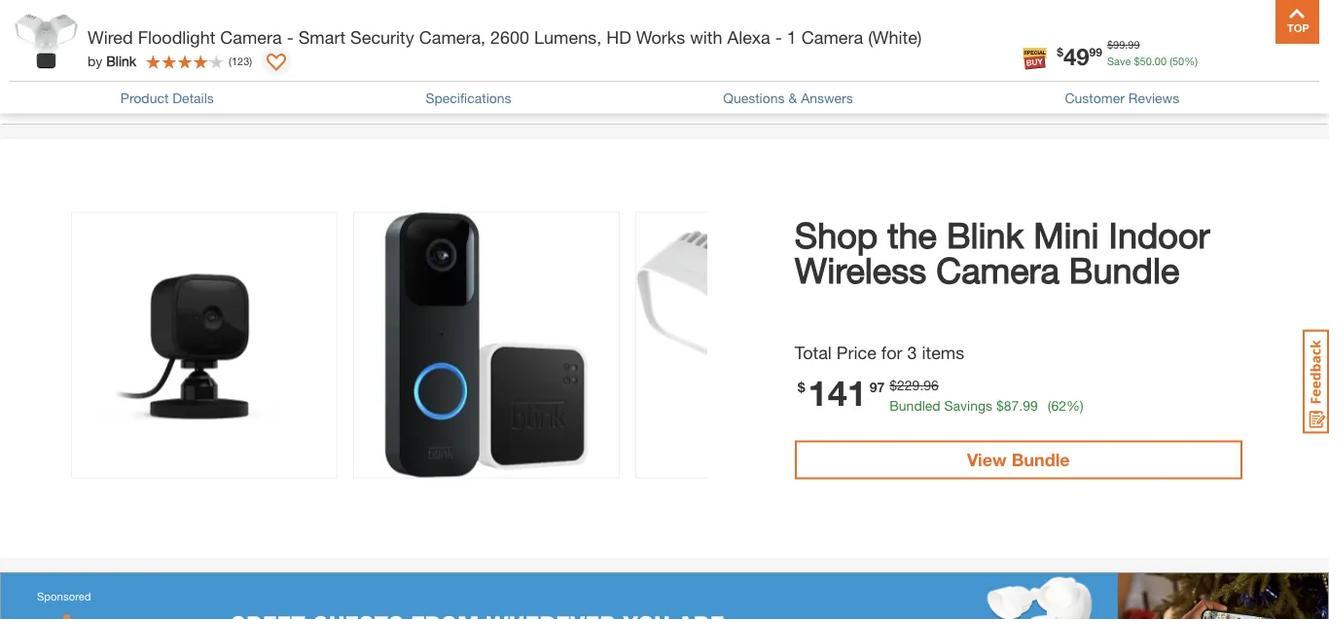 Task type: locate. For each thing, give the bounding box(es) containing it.
1 horizontal spatial %)
[[1185, 55, 1198, 67]]

$ right 97
[[890, 378, 897, 394]]

0 vertical spatial bundle
[[1069, 250, 1180, 291]]

0 horizontal spatial (
[[229, 55, 232, 67]]

2 horizontal spatial package product image image
[[637, 213, 901, 478]]

save
[[1108, 55, 1131, 67]]

0 horizontal spatial 99
[[1090, 46, 1103, 59]]

1 vertical spatial .
[[1152, 55, 1155, 67]]

%) right 87.99
[[1067, 398, 1084, 414]]

reviews down the 00
[[1129, 90, 1180, 106]]

wired floodlight camera - smart security camera, 2600 lumens, hd works with alexa - 1 camera (white)
[[88, 27, 922, 48]]

( inside '$ 141 97 $ 229.96 bundled savings $ 87.99 ( 62 %)'
[[1048, 398, 1052, 414]]

1 horizontal spatial customer
[[1065, 90, 1125, 106]]

customer reviews down wired
[[10, 62, 167, 83]]

2 horizontal spatial 99
[[1128, 38, 1140, 51]]

1 horizontal spatial blink
[[947, 215, 1024, 256]]

camera,
[[419, 27, 486, 48]]

2 horizontal spatial camera
[[936, 250, 1060, 291]]

50 left the 00
[[1140, 55, 1152, 67]]

( for 141
[[1048, 398, 1052, 414]]

1 horizontal spatial -
[[775, 27, 782, 48]]

&
[[789, 90, 797, 106]]

0 horizontal spatial 50
[[1140, 55, 1152, 67]]

%) for 99
[[1185, 55, 1198, 67]]

0 horizontal spatial blink
[[106, 53, 136, 69]]

1 vertical spatial %)
[[1067, 398, 1084, 414]]

$
[[1108, 38, 1113, 51], [1057, 46, 1064, 59], [1134, 55, 1140, 67], [890, 378, 897, 394], [798, 379, 805, 395], [997, 398, 1004, 414]]

%) inside '$ 141 97 $ 229.96 bundled savings $ 87.99 ( 62 %)'
[[1067, 398, 1084, 414]]

1 vertical spatial reviews
[[1129, 90, 1180, 106]]

1
[[787, 27, 797, 48]]

(123)
[[167, 93, 197, 109]]

customer down 61 questions
[[10, 62, 92, 83]]

2 - from the left
[[775, 27, 782, 48]]

00
[[1155, 55, 1167, 67]]

blink right the by
[[106, 53, 136, 69]]

blink inside shop the blink mini indoor wireless camera bundle
[[947, 215, 1024, 256]]

141
[[808, 372, 867, 414]]

questions & answers
[[723, 90, 853, 106]]

blink right the
[[947, 215, 1024, 256]]

questions
[[29, 13, 90, 29], [723, 90, 785, 106]]

0 vertical spatial reviews
[[97, 62, 167, 83]]

indoor
[[1109, 215, 1210, 256]]

( left the )
[[229, 55, 232, 67]]

questions & answers button
[[723, 88, 853, 108], [723, 88, 853, 108]]

- left the smart
[[287, 27, 294, 48]]

0 horizontal spatial reviews
[[97, 62, 167, 83]]

mini
[[1034, 215, 1099, 256]]

customer down save
[[1065, 90, 1125, 106]]

by
[[88, 53, 102, 69]]

wired
[[88, 27, 133, 48]]

-
[[287, 27, 294, 48], [775, 27, 782, 48]]

1 horizontal spatial package product image image
[[354, 213, 619, 478]]

. up save
[[1125, 38, 1128, 51]]

floodlight
[[138, 27, 215, 48]]

0 horizontal spatial package product image image
[[72, 213, 337, 478]]

3 package product image image from the left
[[637, 213, 901, 478]]

1 vertical spatial questions
[[723, 90, 785, 106]]

0 horizontal spatial customer reviews
[[10, 62, 167, 83]]

details
[[173, 90, 214, 106]]

0 vertical spatial customer reviews
[[10, 62, 167, 83]]

bundle
[[1069, 250, 1180, 291], [1012, 450, 1070, 471]]

$ left save
[[1057, 46, 1064, 59]]

( right the 00
[[1170, 55, 1173, 67]]

1 vertical spatial customer
[[1065, 90, 1125, 106]]

$ left 141
[[798, 379, 805, 395]]

customer reviews down save
[[1065, 90, 1180, 106]]

1 horizontal spatial 99
[[1113, 38, 1125, 51]]

0 horizontal spatial customer
[[10, 62, 92, 83]]

1 horizontal spatial customer reviews
[[1065, 90, 1180, 106]]

%) inside $ 99 . 99 save $ 50 . 00 ( 50 %)
[[1185, 55, 1198, 67]]

( inside $ 99 . 99 save $ 50 . 00 ( 50 %)
[[1170, 55, 1173, 67]]

0 horizontal spatial .
[[1125, 38, 1128, 51]]

feedback link image
[[1303, 329, 1329, 434]]

61
[[10, 13, 25, 29]]

99
[[1113, 38, 1125, 51], [1128, 38, 1140, 51], [1090, 46, 1103, 59]]

product image image
[[15, 10, 78, 73]]

bundled
[[890, 398, 941, 414]]

. right save
[[1152, 55, 1155, 67]]

(
[[1170, 55, 1173, 67], [229, 55, 232, 67], [1048, 398, 1052, 414]]

camera
[[220, 27, 282, 48], [802, 27, 863, 48], [936, 250, 1060, 291]]

product details button
[[121, 88, 214, 108], [121, 88, 214, 108]]

specifications button
[[426, 88, 512, 108], [426, 88, 512, 108]]

( 123 )
[[229, 55, 252, 67]]

1 vertical spatial blink
[[947, 215, 1024, 256]]

2 horizontal spatial (
[[1170, 55, 1173, 67]]

reviews up product
[[97, 62, 167, 83]]

1 horizontal spatial 50
[[1173, 55, 1185, 67]]

questions right the 61
[[29, 13, 90, 29]]

1 vertical spatial bundle
[[1012, 450, 1070, 471]]

with
[[690, 27, 723, 48]]

50
[[1140, 55, 1152, 67], [1173, 55, 1185, 67]]

works
[[636, 27, 685, 48]]

customer reviews
[[10, 62, 167, 83], [1065, 90, 1180, 106]]

1 horizontal spatial camera
[[802, 27, 863, 48]]

customer reviews button
[[1065, 88, 1180, 108], [1065, 88, 1180, 108]]

0 vertical spatial customer
[[10, 62, 92, 83]]

$ 49 99
[[1057, 42, 1103, 70]]

61 questions
[[10, 13, 90, 29]]

49
[[1064, 42, 1090, 70]]

0 vertical spatial %)
[[1185, 55, 1198, 67]]

2 50 from the left
[[1173, 55, 1185, 67]]

0 vertical spatial blink
[[106, 53, 136, 69]]

questions left &
[[723, 90, 785, 106]]

blink
[[106, 53, 136, 69], [947, 215, 1024, 256]]

( for 99
[[1170, 55, 1173, 67]]

view bundle link
[[795, 441, 1243, 480]]

reviews
[[97, 62, 167, 83], [1129, 90, 1180, 106]]

.
[[1125, 38, 1128, 51], [1152, 55, 1155, 67]]

%) right the 00
[[1185, 55, 1198, 67]]

1 vertical spatial customer reviews
[[1065, 90, 1180, 106]]

50 right the 00
[[1173, 55, 1185, 67]]

$ right savings
[[997, 398, 1004, 414]]

package product image image
[[72, 213, 337, 478], [354, 213, 619, 478], [637, 213, 901, 478]]

- left 1
[[775, 27, 782, 48]]

0 horizontal spatial questions
[[29, 13, 90, 29]]

0 horizontal spatial %)
[[1067, 398, 1084, 414]]

1 horizontal spatial (
[[1048, 398, 1052, 414]]

%)
[[1185, 55, 1198, 67], [1067, 398, 1084, 414]]

( right 87.99
[[1048, 398, 1052, 414]]

camera inside shop the blink mini indoor wireless camera bundle
[[936, 250, 1060, 291]]

customer
[[10, 62, 92, 83], [1065, 90, 1125, 106]]

97
[[870, 379, 885, 395]]

0 horizontal spatial -
[[287, 27, 294, 48]]



Task type: vqa. For each thing, say whether or not it's contained in the screenshot.
SELECT
no



Task type: describe. For each thing, give the bounding box(es) containing it.
alexa
[[727, 27, 771, 48]]

view bundle
[[967, 450, 1070, 471]]

87.99
[[1004, 398, 1038, 414]]

total price for 3 items
[[795, 342, 965, 363]]

the
[[888, 215, 937, 256]]

shop
[[795, 215, 878, 256]]

display image
[[267, 54, 286, 73]]

total
[[795, 342, 832, 363]]

wireless
[[795, 250, 927, 291]]

bundle inside shop the blink mini indoor wireless camera bundle
[[1069, 250, 1180, 291]]

hd
[[607, 27, 631, 48]]

bundle inside view bundle link
[[1012, 450, 1070, 471]]

security
[[350, 27, 414, 48]]

items
[[922, 342, 965, 363]]

1 horizontal spatial reviews
[[1129, 90, 1180, 106]]

3
[[908, 342, 917, 363]]

specifications
[[426, 90, 512, 106]]

answers
[[801, 90, 853, 106]]

229.96
[[897, 378, 939, 394]]

123
[[232, 55, 249, 67]]

0 vertical spatial questions
[[29, 13, 90, 29]]

99 inside $ 49 99
[[1090, 46, 1103, 59]]

$ inside $ 49 99
[[1057, 46, 1064, 59]]

savings
[[945, 398, 993, 414]]

$ 141 97 $ 229.96 bundled savings $ 87.99 ( 62 %)
[[798, 372, 1084, 414]]

product
[[121, 90, 169, 106]]

1 horizontal spatial questions
[[723, 90, 785, 106]]

62
[[1052, 398, 1067, 414]]

$ right save
[[1134, 55, 1140, 67]]

1 - from the left
[[287, 27, 294, 48]]

smart
[[298, 27, 346, 48]]

for
[[882, 342, 903, 363]]

2600
[[491, 27, 530, 48]]

1 package product image image from the left
[[72, 213, 337, 478]]

top button
[[1276, 0, 1320, 44]]

view
[[967, 450, 1007, 471]]

shop the blink mini indoor wireless camera bundle
[[795, 215, 1210, 291]]

0 horizontal spatial camera
[[220, 27, 282, 48]]

product details
[[121, 90, 214, 106]]

0 vertical spatial .
[[1125, 38, 1128, 51]]

2 package product image image from the left
[[354, 213, 619, 478]]

%) for 141
[[1067, 398, 1084, 414]]

price
[[837, 342, 877, 363]]

1 50 from the left
[[1140, 55, 1152, 67]]

by blink
[[88, 53, 136, 69]]

lumens,
[[534, 27, 602, 48]]

1 horizontal spatial .
[[1152, 55, 1155, 67]]

$ up save
[[1108, 38, 1113, 51]]

)
[[249, 55, 252, 67]]

$ 99 . 99 save $ 50 . 00 ( 50 %)
[[1108, 38, 1198, 67]]

(white)
[[868, 27, 922, 48]]



